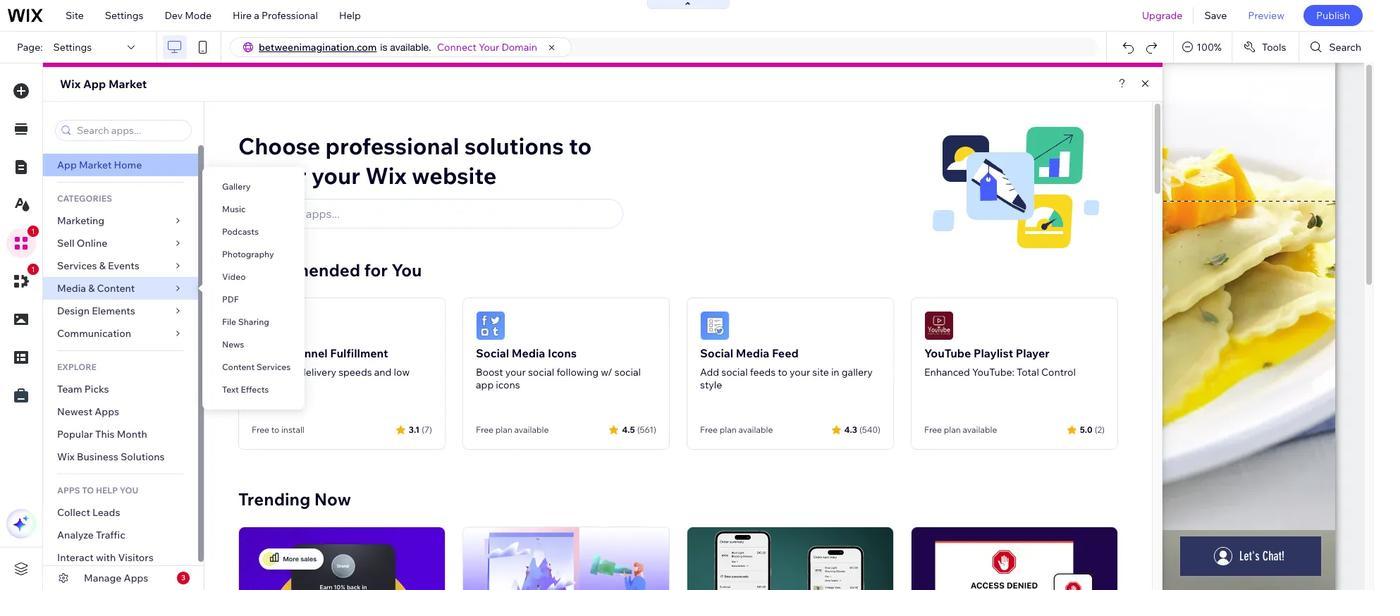 Task type: vqa. For each thing, say whether or not it's contained in the screenshot.


Task type: describe. For each thing, give the bounding box(es) containing it.
recommended
[[238, 259, 360, 281]]

month
[[117, 428, 147, 441]]

team picks link
[[43, 378, 198, 400]]

design
[[57, 305, 90, 317]]

your inside social media icons boost your social following w/ social app icons
[[505, 366, 526, 379]]

market inside "link"
[[79, 159, 112, 171]]

site
[[812, 366, 829, 379]]

analyze
[[57, 529, 94, 541]]

4.5 (561)
[[622, 424, 656, 435]]

4.3 (540)
[[844, 424, 881, 435]]

photography link
[[202, 243, 305, 266]]

social media feed logo image
[[700, 311, 730, 341]]

media for social media feed
[[736, 346, 769, 360]]

home
[[114, 159, 142, 171]]

video link
[[202, 266, 305, 288]]

app
[[476, 379, 494, 391]]

dev
[[165, 9, 183, 22]]

your inside social media feed add social feeds to your site in gallery style
[[790, 366, 810, 379]]

mode
[[185, 9, 212, 22]]

(2)
[[1095, 424, 1105, 435]]

multi-channel fulfillment prime-like delivery speeds and low costs
[[252, 346, 410, 391]]

services inside services & events "link"
[[57, 259, 97, 272]]

1 horizontal spatial settings
[[105, 9, 143, 22]]

video
[[222, 271, 246, 282]]

your inside choose professional solutions to power your wix website
[[311, 161, 360, 190]]

preview button
[[1238, 0, 1295, 31]]

communication link
[[43, 322, 198, 345]]

interact with visitors
[[57, 551, 154, 564]]

marketing link
[[43, 209, 198, 232]]

youtube playlist player enhanced youtube: total control
[[924, 346, 1076, 379]]

your
[[479, 41, 499, 54]]

file sharing
[[222, 317, 269, 327]]

youtube playlist player logo image
[[924, 311, 954, 341]]

2 vertical spatial to
[[271, 424, 279, 435]]

betweenimagination.com
[[259, 41, 377, 54]]

to
[[82, 485, 94, 496]]

services & events link
[[43, 255, 198, 277]]

youtube:
[[972, 366, 1014, 379]]

events
[[108, 259, 139, 272]]

save
[[1204, 9, 1227, 22]]

is available. connect your domain
[[380, 41, 537, 54]]

1 for 1st 1 button from the top
[[31, 227, 35, 235]]

social media icons logo image
[[476, 311, 506, 341]]

channel
[[283, 346, 328, 360]]

sharing
[[238, 317, 269, 327]]

wix for wix app market
[[60, 77, 81, 91]]

install
[[281, 424, 304, 435]]

1 horizontal spatial app
[[83, 77, 106, 91]]

with
[[96, 551, 116, 564]]

costs
[[252, 379, 276, 391]]

wix for wix business solutions
[[57, 451, 75, 463]]

file sharing link
[[202, 311, 305, 333]]

popular
[[57, 428, 93, 441]]

0 horizontal spatial media
[[57, 282, 86, 295]]

text effects link
[[202, 379, 305, 401]]

tools
[[1262, 41, 1286, 54]]

you
[[120, 485, 138, 496]]

gallery
[[842, 366, 873, 379]]

website
[[412, 161, 497, 190]]

collect
[[57, 506, 90, 519]]

multi-
[[252, 346, 283, 360]]

apps
[[57, 485, 80, 496]]

explore
[[57, 362, 97, 372]]

apps for newest apps
[[95, 405, 119, 418]]

icons
[[496, 379, 520, 391]]

wix business solutions link
[[43, 446, 198, 468]]

music link
[[202, 198, 305, 221]]

social media feed add social feeds to your site in gallery style
[[700, 346, 873, 391]]

trending now
[[238, 489, 351, 510]]

choose
[[238, 132, 320, 160]]

text
[[222, 384, 239, 395]]

prime-
[[252, 366, 282, 379]]

social inside social media feed add social feeds to your site in gallery style
[[721, 366, 748, 379]]

(7)
[[422, 424, 432, 435]]

free plan available for social media feed
[[700, 424, 773, 435]]

to inside social media feed add social feeds to your site in gallery style
[[778, 366, 787, 379]]

& for content
[[88, 282, 95, 295]]

solutions
[[121, 451, 165, 463]]

services & events
[[57, 259, 139, 272]]

control
[[1041, 366, 1076, 379]]

3.1 (7)
[[409, 424, 432, 435]]

text effects
[[222, 384, 269, 395]]

newest apps link
[[43, 400, 198, 423]]

w/
[[601, 366, 612, 379]]

free plan available for social media icons
[[476, 424, 549, 435]]

effects
[[241, 384, 269, 395]]

icons
[[548, 346, 577, 360]]

available for player
[[963, 424, 997, 435]]

solutions
[[464, 132, 564, 160]]

podcasts link
[[202, 221, 305, 243]]

a
[[254, 9, 259, 22]]

3.1
[[409, 424, 420, 435]]

free to install
[[252, 424, 304, 435]]

& for events
[[99, 259, 106, 272]]

help
[[339, 9, 361, 22]]

0 vertical spatial content
[[97, 282, 135, 295]]

free for social media feed
[[700, 424, 718, 435]]

team
[[57, 383, 82, 396]]



Task type: locate. For each thing, give the bounding box(es) containing it.
0 vertical spatial market
[[109, 77, 147, 91]]

style
[[700, 379, 722, 391]]

2 1 from the top
[[31, 265, 35, 274]]

to down feed
[[778, 366, 787, 379]]

wix business solutions
[[57, 451, 165, 463]]

1 horizontal spatial available
[[738, 424, 773, 435]]

0 horizontal spatial your
[[311, 161, 360, 190]]

0 horizontal spatial free plan available
[[476, 424, 549, 435]]

free down enhanced
[[924, 424, 942, 435]]

fulfillment
[[330, 346, 388, 360]]

3
[[181, 573, 185, 582]]

market
[[109, 77, 147, 91], [79, 159, 112, 171]]

100%
[[1197, 41, 1222, 54]]

search apps... field up home
[[73, 121, 187, 140]]

& left events
[[99, 259, 106, 272]]

1 horizontal spatial social
[[700, 346, 733, 360]]

2 1 button from the top
[[6, 264, 39, 296]]

services down sell online
[[57, 259, 97, 272]]

free for social media icons
[[476, 424, 494, 435]]

1 left services & events
[[31, 265, 35, 274]]

newest
[[57, 405, 92, 418]]

1 vertical spatial 1 button
[[6, 264, 39, 296]]

2 social from the left
[[615, 366, 641, 379]]

dev mode
[[165, 9, 212, 22]]

to left install
[[271, 424, 279, 435]]

trending
[[238, 489, 310, 510]]

1 vertical spatial apps
[[124, 572, 148, 584]]

your right the power
[[311, 161, 360, 190]]

settings left 'dev'
[[105, 9, 143, 22]]

2 horizontal spatial free plan available
[[924, 424, 997, 435]]

social up add
[[700, 346, 733, 360]]

2 available from the left
[[738, 424, 773, 435]]

1 horizontal spatial services
[[256, 362, 291, 372]]

1 social from the left
[[476, 346, 509, 360]]

0 horizontal spatial social
[[476, 346, 509, 360]]

available for feed
[[738, 424, 773, 435]]

plan down icons
[[495, 424, 512, 435]]

0 vertical spatial 1
[[31, 227, 35, 235]]

free plan available for youtube playlist player
[[924, 424, 997, 435]]

plan for social media feed
[[720, 424, 737, 435]]

1 horizontal spatial &
[[99, 259, 106, 272]]

social right w/
[[615, 366, 641, 379]]

multi-channel fulfillment logo image
[[252, 311, 281, 341]]

gallery
[[222, 181, 251, 192]]

apps to help you
[[57, 485, 138, 496]]

1 horizontal spatial social
[[615, 366, 641, 379]]

playlist
[[974, 346, 1013, 360]]

traffic
[[96, 529, 125, 541]]

popular this month
[[57, 428, 147, 441]]

collect leads link
[[43, 501, 198, 524]]

social down icons
[[528, 366, 554, 379]]

wix down popular
[[57, 451, 75, 463]]

picks
[[84, 383, 109, 396]]

0 horizontal spatial to
[[271, 424, 279, 435]]

0 vertical spatial services
[[57, 259, 97, 272]]

media & content link
[[43, 277, 198, 300]]

2 free plan available from the left
[[700, 424, 773, 435]]

social inside social media icons boost your social following w/ social app icons
[[476, 346, 509, 360]]

media
[[57, 282, 86, 295], [512, 346, 545, 360], [736, 346, 769, 360]]

1 horizontal spatial apps
[[124, 572, 148, 584]]

domain
[[502, 41, 537, 54]]

1 vertical spatial search apps... field
[[262, 200, 616, 228]]

preview
[[1248, 9, 1285, 22]]

0 vertical spatial apps
[[95, 405, 119, 418]]

feeds
[[750, 366, 776, 379]]

1 horizontal spatial content
[[222, 362, 255, 372]]

analyze traffic link
[[43, 524, 198, 546]]

social for social media feed
[[700, 346, 733, 360]]

media up design
[[57, 282, 86, 295]]

plan down enhanced
[[944, 424, 961, 435]]

wix down professional
[[365, 161, 407, 190]]

(561)
[[637, 424, 656, 435]]

media left icons
[[512, 346, 545, 360]]

1 social from the left
[[528, 366, 554, 379]]

content up elements
[[97, 282, 135, 295]]

1 vertical spatial services
[[256, 362, 291, 372]]

1 vertical spatial settings
[[53, 41, 92, 54]]

Search apps... field
[[73, 121, 187, 140], [262, 200, 616, 228]]

1 free from the left
[[252, 424, 269, 435]]

tools button
[[1232, 32, 1299, 63]]

social right add
[[721, 366, 748, 379]]

apps
[[95, 405, 119, 418], [124, 572, 148, 584]]

1 vertical spatial market
[[79, 159, 112, 171]]

content services
[[222, 362, 291, 372]]

design elements link
[[43, 300, 198, 322]]

media & content
[[57, 282, 135, 295]]

1 plan from the left
[[495, 424, 512, 435]]

0 horizontal spatial available
[[514, 424, 549, 435]]

available for icons
[[514, 424, 549, 435]]

apps for manage apps
[[124, 572, 148, 584]]

upgrade
[[1142, 9, 1183, 22]]

1 free plan available from the left
[[476, 424, 549, 435]]

free for multi-channel fulfillment
[[252, 424, 269, 435]]

2 horizontal spatial to
[[778, 366, 787, 379]]

pdf link
[[202, 288, 305, 311]]

app inside 'app market home' "link"
[[57, 159, 77, 171]]

0 horizontal spatial plan
[[495, 424, 512, 435]]

1 horizontal spatial free plan available
[[700, 424, 773, 435]]

1 for 2nd 1 button from the top of the page
[[31, 265, 35, 274]]

2 horizontal spatial social
[[721, 366, 748, 379]]

2 horizontal spatial plan
[[944, 424, 961, 435]]

social
[[528, 366, 554, 379], [615, 366, 641, 379], [721, 366, 748, 379]]

2 horizontal spatial your
[[790, 366, 810, 379]]

online
[[77, 237, 107, 250]]

team picks
[[57, 383, 109, 396]]

and
[[374, 366, 392, 379]]

1 vertical spatial to
[[778, 366, 787, 379]]

1 1 from the top
[[31, 227, 35, 235]]

0 vertical spatial wix
[[60, 77, 81, 91]]

1 horizontal spatial search apps... field
[[262, 200, 616, 228]]

design elements
[[57, 305, 135, 317]]

services down multi-
[[256, 362, 291, 372]]

0 horizontal spatial search apps... field
[[73, 121, 187, 140]]

free plan available down style
[[700, 424, 773, 435]]

feed
[[772, 346, 799, 360]]

& inside "link"
[[99, 259, 106, 272]]

1 1 button from the top
[[6, 226, 39, 258]]

in
[[831, 366, 839, 379]]

0 vertical spatial 1 button
[[6, 226, 39, 258]]

gallery link
[[202, 176, 305, 198]]

your left site
[[790, 366, 810, 379]]

visitors
[[118, 551, 154, 564]]

100% button
[[1174, 32, 1232, 63]]

free down app at the bottom of page
[[476, 424, 494, 435]]

media inside social media icons boost your social following w/ social app icons
[[512, 346, 545, 360]]

2 horizontal spatial media
[[736, 346, 769, 360]]

to inside choose professional solutions to power your wix website
[[569, 132, 592, 160]]

manage
[[84, 572, 122, 584]]

0 vertical spatial &
[[99, 259, 106, 272]]

free plan available down icons
[[476, 424, 549, 435]]

3 plan from the left
[[944, 424, 961, 435]]

5.0
[[1080, 424, 1093, 435]]

manage apps
[[84, 572, 148, 584]]

following
[[557, 366, 599, 379]]

free left install
[[252, 424, 269, 435]]

app
[[83, 77, 106, 91], [57, 159, 77, 171]]

apps up this
[[95, 405, 119, 418]]

is
[[380, 42, 387, 53]]

plan for social media icons
[[495, 424, 512, 435]]

services inside content services link
[[256, 362, 291, 372]]

wix down site at top
[[60, 77, 81, 91]]

3 available from the left
[[963, 424, 997, 435]]

3 free plan available from the left
[[924, 424, 997, 435]]

wix
[[60, 77, 81, 91], [365, 161, 407, 190], [57, 451, 75, 463]]

0 vertical spatial search apps... field
[[73, 121, 187, 140]]

content services link
[[202, 356, 305, 379]]

speeds
[[339, 366, 372, 379]]

media inside social media feed add social feeds to your site in gallery style
[[736, 346, 769, 360]]

enhanced
[[924, 366, 970, 379]]

analyze traffic
[[57, 529, 125, 541]]

2 free from the left
[[476, 424, 494, 435]]

available down icons
[[514, 424, 549, 435]]

0 horizontal spatial apps
[[95, 405, 119, 418]]

0 horizontal spatial services
[[57, 259, 97, 272]]

0 horizontal spatial settings
[[53, 41, 92, 54]]

0 vertical spatial to
[[569, 132, 592, 160]]

available.
[[390, 42, 431, 53]]

media up feeds
[[736, 346, 769, 360]]

wix app market
[[60, 77, 147, 91]]

1 horizontal spatial to
[[569, 132, 592, 160]]

1 vertical spatial app
[[57, 159, 77, 171]]

marketing
[[57, 214, 104, 227]]

& up design elements
[[88, 282, 95, 295]]

wix inside choose professional solutions to power your wix website
[[365, 161, 407, 190]]

youtube
[[924, 346, 971, 360]]

business
[[77, 451, 118, 463]]

2 horizontal spatial available
[[963, 424, 997, 435]]

publish button
[[1304, 5, 1363, 26]]

0 horizontal spatial app
[[57, 159, 77, 171]]

low
[[394, 366, 410, 379]]

4 free from the left
[[924, 424, 942, 435]]

settings
[[105, 9, 143, 22], [53, 41, 92, 54]]

free for youtube playlist player
[[924, 424, 942, 435]]

2 vertical spatial wix
[[57, 451, 75, 463]]

1 vertical spatial wix
[[365, 161, 407, 190]]

1 left marketing
[[31, 227, 35, 235]]

free plan available down enhanced
[[924, 424, 997, 435]]

delivery
[[300, 366, 336, 379]]

news
[[222, 339, 244, 350]]

1 vertical spatial 1
[[31, 265, 35, 274]]

0 vertical spatial settings
[[105, 9, 143, 22]]

to right the solutions
[[569, 132, 592, 160]]

settings down site at top
[[53, 41, 92, 54]]

total
[[1017, 366, 1039, 379]]

0 vertical spatial app
[[83, 77, 106, 91]]

save button
[[1194, 0, 1238, 31]]

search apps... field down website
[[262, 200, 616, 228]]

interact with visitors link
[[43, 546, 198, 569]]

1 horizontal spatial your
[[505, 366, 526, 379]]

1 vertical spatial content
[[222, 362, 255, 372]]

social for social media icons
[[476, 346, 509, 360]]

social inside social media feed add social feeds to your site in gallery style
[[700, 346, 733, 360]]

0 horizontal spatial content
[[97, 282, 135, 295]]

5.0 (2)
[[1080, 424, 1105, 435]]

2 plan from the left
[[720, 424, 737, 435]]

3 free from the left
[[700, 424, 718, 435]]

power
[[238, 161, 306, 190]]

available down feeds
[[738, 424, 773, 435]]

1
[[31, 227, 35, 235], [31, 265, 35, 274]]

plan for youtube playlist player
[[944, 424, 961, 435]]

news link
[[202, 333, 305, 356]]

0 horizontal spatial social
[[528, 366, 554, 379]]

1 vertical spatial &
[[88, 282, 95, 295]]

plan down style
[[720, 424, 737, 435]]

apps down visitors
[[124, 572, 148, 584]]

0 horizontal spatial &
[[88, 282, 95, 295]]

popular this month link
[[43, 423, 198, 446]]

(540)
[[859, 424, 881, 435]]

hire a professional
[[233, 9, 318, 22]]

free down style
[[700, 424, 718, 435]]

site
[[66, 9, 84, 22]]

services
[[57, 259, 97, 272], [256, 362, 291, 372]]

now
[[314, 489, 351, 510]]

media for social media icons
[[512, 346, 545, 360]]

search button
[[1300, 32, 1374, 63]]

social up boost
[[476, 346, 509, 360]]

available down youtube:
[[963, 424, 997, 435]]

2 social from the left
[[700, 346, 733, 360]]

your right boost
[[505, 366, 526, 379]]

1 horizontal spatial media
[[512, 346, 545, 360]]

1 available from the left
[[514, 424, 549, 435]]

1 horizontal spatial plan
[[720, 424, 737, 435]]

content down news
[[222, 362, 255, 372]]

professional
[[262, 9, 318, 22]]

3 social from the left
[[721, 366, 748, 379]]



